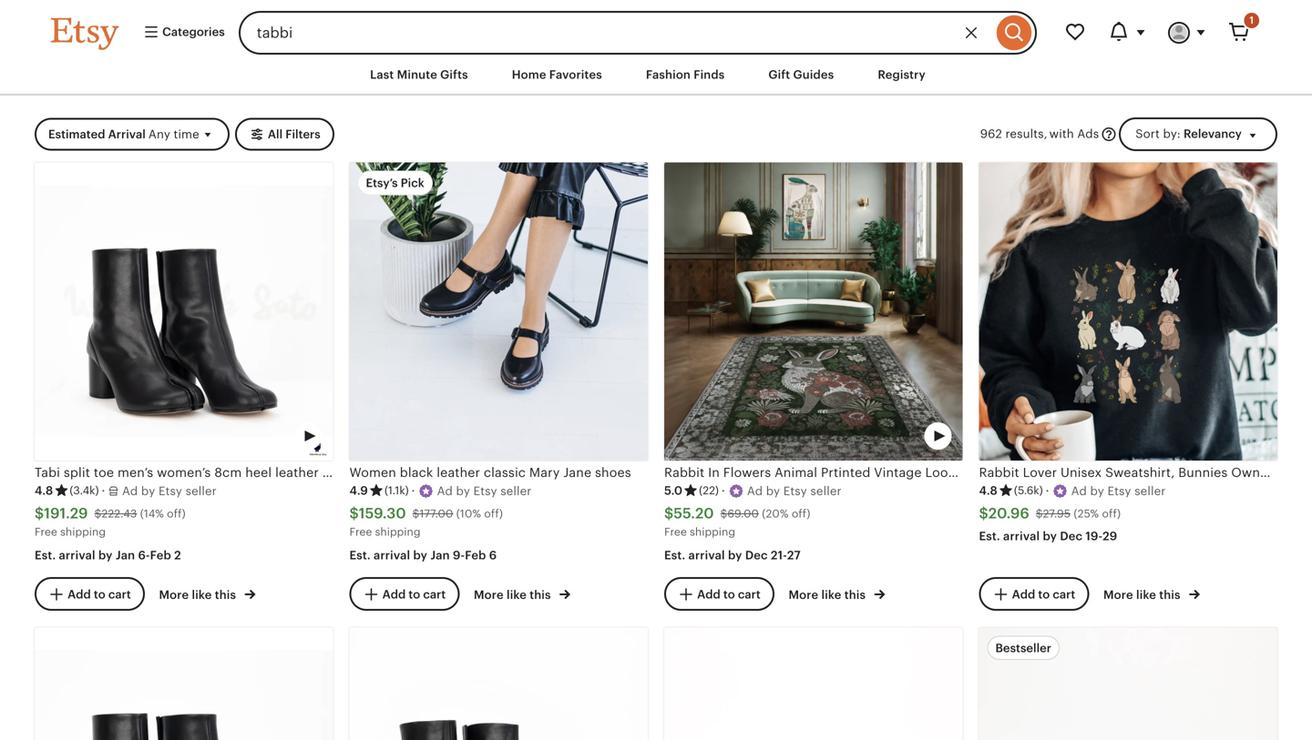 Task type: locate. For each thing, give the bounding box(es) containing it.
2 add to cart from the left
[[382, 588, 446, 602]]

2 add from the left
[[382, 588, 406, 602]]

1 jan from the left
[[116, 549, 135, 563]]

shipping down 159.30
[[375, 526, 420, 538]]

dec
[[1060, 530, 1083, 543], [745, 549, 768, 563]]

0 horizontal spatial jan
[[116, 549, 135, 563]]

1 horizontal spatial shipping
[[375, 526, 420, 538]]

1 feb from the left
[[150, 549, 171, 563]]

0 horizontal spatial leather
[[275, 465, 319, 480]]

by down $ 20.96 $ 27.95 (25% off)
[[1043, 530, 1057, 543]]

women
[[349, 465, 396, 480]]

off) inside $ 159.30 $ 177.00 (10% off) free shipping
[[484, 508, 503, 520]]

menu bar
[[18, 55, 1294, 96]]

all filters button
[[235, 118, 334, 151]]

1 · from the left
[[102, 484, 105, 498]]

0 vertical spatial dec
[[1060, 530, 1083, 543]]

1 add to cart button from the left
[[35, 578, 145, 612]]

4.8 for 20.96
[[979, 484, 998, 498]]

add to cart
[[68, 588, 131, 602], [382, 588, 446, 602], [697, 588, 761, 602], [1012, 588, 1075, 602]]

more like this down 29
[[1103, 589, 1183, 602]]

3 add to cart button from the left
[[664, 578, 774, 612]]

3 free from the left
[[664, 526, 687, 538]]

registry link
[[864, 58, 939, 91]]

2 horizontal spatial free
[[664, 526, 687, 538]]

by for 191.29
[[98, 549, 113, 563]]

dec left 19-
[[1060, 530, 1083, 543]]

1 horizontal spatial 4.8
[[979, 484, 998, 498]]

free inside $ 159.30 $ 177.00 (10% off) free shipping
[[349, 526, 372, 538]]

by for 55.20
[[728, 549, 742, 563]]

1 this from the left
[[215, 589, 236, 602]]

estimated
[[48, 128, 105, 141]]

more for 191.29
[[159, 589, 189, 602]]

like for 55.20
[[821, 589, 841, 602]]

1 vertical spatial dec
[[745, 549, 768, 563]]

add to cart button down est. arrival by dec 21-27 at the bottom
[[664, 578, 774, 612]]

1 more like this link from the left
[[159, 585, 255, 604]]

3 shipping from the left
[[690, 526, 735, 538]]

1 horizontal spatial feb
[[465, 549, 486, 563]]

fashion finds
[[646, 68, 725, 82]]

add for 159.30
[[382, 588, 406, 602]]

feb left 2
[[150, 549, 171, 563]]

add up bestseller on the right bottom
[[1012, 588, 1035, 602]]

· down the toe
[[102, 484, 105, 498]]

arrival down 55.20 at bottom
[[688, 549, 725, 563]]

more like this link
[[159, 585, 255, 604], [474, 585, 570, 604], [789, 585, 885, 604], [1103, 585, 1200, 604]]

add to cart up bestseller on the right bottom
[[1012, 588, 1075, 602]]

more like this down 2
[[159, 589, 239, 602]]

1 horizontal spatial jan
[[430, 549, 450, 563]]

gift guides
[[768, 68, 834, 82]]

product video element
[[35, 162, 333, 461], [664, 162, 963, 461], [35, 628, 333, 741], [349, 628, 648, 741], [664, 628, 963, 741], [979, 628, 1277, 741]]

filters
[[285, 128, 320, 141]]

shoes
[[595, 465, 631, 480]]

eu35-
[[361, 465, 398, 480]]

free down 191.29
[[35, 526, 57, 538]]

cart down est. arrival by dec 21-27 at the bottom
[[738, 588, 761, 602]]

tabi split toe men's women's 8cm heel leather boots eu35-47 image
[[35, 162, 333, 461]]

like for 159.30
[[507, 589, 527, 602]]

2 shipping from the left
[[375, 526, 420, 538]]

free for 159.30
[[349, 526, 372, 538]]

3 · from the left
[[722, 484, 725, 498]]

1 more from the left
[[159, 589, 189, 602]]

arrival
[[1003, 530, 1040, 543], [59, 549, 95, 563], [374, 549, 410, 563], [688, 549, 725, 563]]

guides
[[793, 68, 834, 82]]

more down 29
[[1103, 589, 1133, 602]]

shipping
[[60, 526, 106, 538], [375, 526, 420, 538], [690, 526, 735, 538]]

4.9
[[349, 484, 368, 498]]

this for 55.20
[[844, 589, 866, 602]]

add down est. arrival by jan 9-feb 6
[[382, 588, 406, 602]]

3 add from the left
[[697, 588, 721, 602]]

est. down 55.20 at bottom
[[664, 549, 685, 563]]

$ 20.96 $ 27.95 (25% off)
[[979, 506, 1121, 522]]

(22)
[[699, 485, 719, 497]]

add to cart down est. arrival by jan 9-feb 6
[[382, 588, 446, 602]]

est. arrival by dec 19-29
[[979, 530, 1117, 543]]

more
[[159, 589, 189, 602], [474, 589, 504, 602], [789, 589, 818, 602], [1103, 589, 1133, 602]]

1 4.8 from the left
[[35, 484, 53, 498]]

1 more like this from the left
[[159, 589, 239, 602]]

0 horizontal spatial free
[[35, 526, 57, 538]]

4.8 up 20.96
[[979, 484, 998, 498]]

feb for 159.30
[[465, 549, 486, 563]]

off)
[[167, 508, 186, 520], [484, 508, 503, 520], [792, 508, 810, 520], [1102, 508, 1121, 520]]

add down est. arrival by dec 21-27 at the bottom
[[697, 588, 721, 602]]

3 more like this link from the left
[[789, 585, 885, 604]]

free inside $ 55.20 $ 69.00 (20% off) free shipping
[[664, 526, 687, 538]]

home favorites
[[512, 68, 602, 82]]

cart down est. arrival by dec 19-29 on the bottom
[[1053, 588, 1075, 602]]

2 this from the left
[[530, 589, 551, 602]]

962
[[980, 127, 1002, 141]]

jan for 191.29
[[116, 549, 135, 563]]

off) up 29
[[1102, 508, 1121, 520]]

2 jan from the left
[[430, 549, 450, 563]]

last minute gifts
[[370, 68, 468, 82]]

arrival for 55.20
[[688, 549, 725, 563]]

est. arrival by jan 9-feb 6
[[349, 549, 497, 563]]

(1.1k)
[[384, 485, 409, 497]]

more down the '6'
[[474, 589, 504, 602]]

add to cart for 159.30
[[382, 588, 446, 602]]

by for 159.30
[[413, 549, 427, 563]]

feb left the '6'
[[465, 549, 486, 563]]

shipping for 159.30
[[375, 526, 420, 538]]

arrival down 191.29
[[59, 549, 95, 563]]

more like this down '27'
[[789, 589, 869, 602]]

shipping down 55.20 at bottom
[[690, 526, 735, 538]]

2 4.8 from the left
[[979, 484, 998, 498]]

21-
[[771, 549, 787, 563]]

time
[[174, 128, 199, 141]]

2 to from the left
[[409, 588, 420, 602]]

2 · from the left
[[412, 484, 415, 498]]

arrival down 159.30
[[374, 549, 410, 563]]

3 to from the left
[[723, 588, 735, 602]]

more for 159.30
[[474, 589, 504, 602]]

4 add to cart from the left
[[1012, 588, 1075, 602]]

2 feb from the left
[[465, 549, 486, 563]]

add to cart for 55.20
[[697, 588, 761, 602]]

cart down est. arrival by jan 6-feb 2
[[108, 588, 131, 602]]

4 like from the left
[[1136, 589, 1156, 602]]

est. for 55.20
[[664, 549, 685, 563]]

more down 2
[[159, 589, 189, 602]]

est.
[[979, 530, 1000, 543], [35, 549, 56, 563], [349, 549, 371, 563], [664, 549, 685, 563]]

1 to from the left
[[94, 588, 105, 602]]

leather right black
[[437, 465, 480, 480]]

to down est. arrival by dec 21-27 at the bottom
[[723, 588, 735, 602]]

add to cart button down est. arrival by jan 9-feb 6
[[349, 578, 459, 612]]

any
[[148, 128, 170, 141]]

4 off) from the left
[[1102, 508, 1121, 520]]

estimated arrival any time
[[48, 128, 199, 141]]

· right (5.6k)
[[1046, 484, 1049, 498]]

4 cart from the left
[[1053, 588, 1075, 602]]

off) inside $ 55.20 $ 69.00 (20% off) free shipping
[[792, 508, 810, 520]]

by down $ 55.20 $ 69.00 (20% off) free shipping
[[728, 549, 742, 563]]

6
[[489, 549, 497, 563]]

none search field inside categories banner
[[238, 11, 1037, 55]]

jan
[[116, 549, 135, 563], [430, 549, 450, 563]]

0 horizontal spatial 4.8
[[35, 484, 53, 498]]

off) right (14%
[[167, 508, 186, 520]]

shipping down 191.29
[[60, 526, 106, 538]]

3 more from the left
[[789, 589, 818, 602]]

2 more like this from the left
[[474, 589, 554, 602]]

leather
[[275, 465, 319, 480], [437, 465, 480, 480]]

menu bar containing last minute gifts
[[18, 55, 1294, 96]]

arrival down 20.96
[[1003, 530, 1040, 543]]

free inside $ 191.29 $ 222.43 (14% off) free shipping
[[35, 526, 57, 538]]

add to cart button for 159.30
[[349, 578, 459, 612]]

0 horizontal spatial dec
[[745, 549, 768, 563]]

rabbit in flowers animal prtinted vintage look printed boho rug, green gray cute area rug, maximalist bunny decor nursery, rabbit room decor image
[[664, 162, 963, 461]]

4 more like this from the left
[[1103, 589, 1183, 602]]

favorites
[[549, 68, 602, 82]]

off) right (10%
[[484, 508, 503, 520]]

4 · from the left
[[1046, 484, 1049, 498]]

last
[[370, 68, 394, 82]]

2
[[174, 549, 181, 563]]

2 more like this link from the left
[[474, 585, 570, 604]]

free down 159.30
[[349, 526, 372, 538]]

add to cart button for 191.29
[[35, 578, 145, 612]]

jan left 6-
[[116, 549, 135, 563]]

by
[[1043, 530, 1057, 543], [98, 549, 113, 563], [413, 549, 427, 563], [728, 549, 742, 563]]

est. arrival by jan 6-feb 2
[[35, 549, 181, 563]]

add to cart down est. arrival by jan 6-feb 2
[[68, 588, 131, 602]]

159.30
[[359, 506, 406, 522]]

like
[[192, 589, 212, 602], [507, 589, 527, 602], [821, 589, 841, 602], [1136, 589, 1156, 602]]

2 horizontal spatial shipping
[[690, 526, 735, 538]]

4 more from the left
[[1103, 589, 1133, 602]]

shipping inside $ 191.29 $ 222.43 (14% off) free shipping
[[60, 526, 106, 538]]

None search field
[[238, 11, 1037, 55]]

· right (1.1k)
[[412, 484, 415, 498]]

off) right (20%
[[792, 508, 810, 520]]

add to cart button
[[35, 578, 145, 612], [349, 578, 459, 612], [664, 578, 774, 612], [979, 578, 1089, 612]]

3 cart from the left
[[738, 588, 761, 602]]

3 this from the left
[[844, 589, 866, 602]]

classic
[[484, 465, 526, 480]]

20.96
[[988, 506, 1029, 522]]

by:
[[1163, 127, 1181, 141]]

cart
[[108, 588, 131, 602], [423, 588, 446, 602], [738, 588, 761, 602], [1053, 588, 1075, 602]]

more like this link down 29
[[1103, 585, 1200, 604]]

1 off) from the left
[[167, 508, 186, 520]]

1 like from the left
[[192, 589, 212, 602]]

to up bestseller on the right bottom
[[1038, 588, 1050, 602]]

2 like from the left
[[507, 589, 527, 602]]

69.00
[[727, 508, 759, 520]]

home
[[512, 68, 546, 82]]

1 horizontal spatial free
[[349, 526, 372, 538]]

sort by: relevancy
[[1136, 127, 1242, 141]]

3 off) from the left
[[792, 508, 810, 520]]

add to cart down est. arrival by dec 21-27 at the bottom
[[697, 588, 761, 602]]

1 add from the left
[[68, 588, 91, 602]]

4.8
[[35, 484, 53, 498], [979, 484, 998, 498]]

more like this link down 2
[[159, 585, 255, 604]]

more like this down the '6'
[[474, 589, 554, 602]]

(20%
[[762, 508, 789, 520]]

8cm
[[214, 465, 242, 480]]

4 to from the left
[[1038, 588, 1050, 602]]

1 cart from the left
[[108, 588, 131, 602]]

women's
[[157, 465, 211, 480]]

3 add to cart from the left
[[697, 588, 761, 602]]

2 cart from the left
[[423, 588, 446, 602]]

by down $ 159.30 $ 177.00 (10% off) free shipping
[[413, 549, 427, 563]]

off) for 191.29
[[167, 508, 186, 520]]

· for 159.30
[[412, 484, 415, 498]]

shipping inside $ 159.30 $ 177.00 (10% off) free shipping
[[375, 526, 420, 538]]

est. down 191.29
[[35, 549, 56, 563]]

6-
[[138, 549, 150, 563]]

est. arrival by dec 21-27
[[664, 549, 801, 563]]

· right (22)
[[722, 484, 725, 498]]

2 off) from the left
[[484, 508, 503, 520]]

to
[[94, 588, 105, 602], [409, 588, 420, 602], [723, 588, 735, 602], [1038, 588, 1050, 602]]

dec left 21-
[[745, 549, 768, 563]]

last minute gifts link
[[356, 58, 482, 91]]

add down est. arrival by jan 6-feb 2
[[68, 588, 91, 602]]

to for 159.30
[[409, 588, 420, 602]]

jan left 9-
[[430, 549, 450, 563]]

1 horizontal spatial leather
[[437, 465, 480, 480]]

·
[[102, 484, 105, 498], [412, 484, 415, 498], [722, 484, 725, 498], [1046, 484, 1049, 498]]

more like this link down the '6'
[[474, 585, 570, 604]]

add
[[68, 588, 91, 602], [382, 588, 406, 602], [697, 588, 721, 602], [1012, 588, 1035, 602]]

est. down 159.30
[[349, 549, 371, 563]]

free for 191.29
[[35, 526, 57, 538]]

leather right 'heel'
[[275, 465, 319, 480]]

add to cart button down est. arrival by jan 6-feb 2
[[35, 578, 145, 612]]

to down est. arrival by jan 9-feb 6
[[409, 588, 420, 602]]

add to cart button up bestseller on the right bottom
[[979, 578, 1089, 612]]

free down 55.20 at bottom
[[664, 526, 687, 538]]

(3.4k)
[[70, 485, 99, 497]]

minute
[[397, 68, 437, 82]]

3 like from the left
[[821, 589, 841, 602]]

more like this link down '27'
[[789, 585, 885, 604]]

cart down est. arrival by jan 9-feb 6
[[423, 588, 446, 602]]

1 free from the left
[[35, 526, 57, 538]]

to down est. arrival by jan 6-feb 2
[[94, 588, 105, 602]]

4.8 down tabi
[[35, 484, 53, 498]]

2 more from the left
[[474, 589, 504, 602]]

9-
[[453, 549, 465, 563]]

this
[[215, 589, 236, 602], [530, 589, 551, 602], [844, 589, 866, 602], [1159, 589, 1181, 602]]

3 more like this from the left
[[789, 589, 869, 602]]

more like this for 159.30
[[474, 589, 554, 602]]

0 horizontal spatial shipping
[[60, 526, 106, 538]]

more down '27'
[[789, 589, 818, 602]]

2 add to cart button from the left
[[349, 578, 459, 612]]

shipping inside $ 55.20 $ 69.00 (20% off) free shipping
[[690, 526, 735, 538]]

(5.6k)
[[1014, 485, 1043, 497]]

off) inside $ 191.29 $ 222.43 (14% off) free shipping
[[167, 508, 186, 520]]

962 results,
[[980, 127, 1048, 141]]

1 shipping from the left
[[60, 526, 106, 538]]

this for 159.30
[[530, 589, 551, 602]]

2 free from the left
[[349, 526, 372, 538]]

1 horizontal spatial dec
[[1060, 530, 1083, 543]]

by down $ 191.29 $ 222.43 (14% off) free shipping
[[98, 549, 113, 563]]

(25%
[[1074, 508, 1099, 520]]

47
[[398, 465, 413, 480]]

0 horizontal spatial feb
[[150, 549, 171, 563]]

1 add to cart from the left
[[68, 588, 131, 602]]



Task type: describe. For each thing, give the bounding box(es) containing it.
more like this link for 191.29
[[159, 585, 255, 604]]

all
[[268, 128, 283, 141]]

4 add to cart button from the left
[[979, 578, 1089, 612]]

to for 191.29
[[94, 588, 105, 602]]

191.29
[[44, 506, 88, 522]]

· for 55.20
[[722, 484, 725, 498]]

cart for 159.30
[[423, 588, 446, 602]]

more for 55.20
[[789, 589, 818, 602]]

27.95
[[1043, 508, 1071, 520]]

19-
[[1086, 530, 1103, 543]]

est. for 159.30
[[349, 549, 371, 563]]

5.0
[[664, 484, 683, 498]]

4 this from the left
[[1159, 589, 1181, 602]]

off) for 55.20
[[792, 508, 810, 520]]

add for 191.29
[[68, 588, 91, 602]]

split
[[64, 465, 90, 480]]

all filters
[[268, 128, 320, 141]]

mary
[[529, 465, 560, 480]]

gift guides link
[[755, 58, 848, 91]]

bestseller
[[995, 642, 1051, 655]]

etsy's pick
[[366, 176, 424, 190]]

dec for dec 21-27
[[745, 549, 768, 563]]

4 more like this link from the left
[[1103, 585, 1200, 604]]

black
[[400, 465, 433, 480]]

men's
[[117, 465, 153, 480]]

shipping for 191.29
[[60, 526, 106, 538]]

free for 55.20
[[664, 526, 687, 538]]

$ inside $ 20.96 $ 27.95 (25% off)
[[1036, 508, 1043, 520]]

add for 55.20
[[697, 588, 721, 602]]

ads
[[1077, 127, 1099, 141]]

results,
[[1005, 127, 1048, 141]]

Search for anything text field
[[238, 11, 992, 55]]

rabbit lover unisex sweatshirt, bunnies owner tee gifts, rabbit mom dad animals hoodie, rabbits with flowers long sleeve tee for women image
[[979, 162, 1277, 461]]

this for 191.29
[[215, 589, 236, 602]]

dec for dec 19-29
[[1060, 530, 1083, 543]]

tabi
[[35, 465, 60, 480]]

relevancy
[[1184, 127, 1242, 141]]

4 add from the left
[[1012, 588, 1035, 602]]

pick
[[401, 176, 424, 190]]

more like this link for 55.20
[[789, 585, 885, 604]]

fashion
[[646, 68, 691, 82]]

1 leather from the left
[[275, 465, 319, 480]]

add to cart button for 55.20
[[664, 578, 774, 612]]

(10%
[[456, 508, 481, 520]]

boots
[[322, 465, 358, 480]]

off) for 159.30
[[484, 508, 503, 520]]

with ads
[[1049, 127, 1099, 141]]

categories
[[159, 25, 225, 39]]

jan for 159.30
[[430, 549, 450, 563]]

off) inside $ 20.96 $ 27.95 (25% off)
[[1102, 508, 1121, 520]]

fashion finds link
[[632, 58, 738, 91]]

$ 159.30 $ 177.00 (10% off) free shipping
[[349, 506, 503, 538]]

women black leather classic mary jane shoes image
[[349, 162, 648, 461]]

est. down 20.96
[[979, 530, 1000, 543]]

categories banner
[[18, 0, 1294, 55]]

cart for 55.20
[[738, 588, 761, 602]]

est. for 191.29
[[35, 549, 56, 563]]

registry
[[878, 68, 926, 82]]

1
[[1250, 15, 1254, 26]]

· for 191.29
[[102, 484, 105, 498]]

to for 55.20
[[723, 588, 735, 602]]

1 link
[[1217, 11, 1261, 55]]

4.8 for 191.29
[[35, 484, 53, 498]]

finds
[[694, 68, 725, 82]]

feb for 191.29
[[150, 549, 171, 563]]

jane
[[563, 465, 592, 480]]

arrival for 159.30
[[374, 549, 410, 563]]

cart for 191.29
[[108, 588, 131, 602]]

29
[[1103, 530, 1117, 543]]

gifts
[[440, 68, 468, 82]]

women black leather classic mary jane shoes
[[349, 465, 631, 480]]

$ 191.29 $ 222.43 (14% off) free shipping
[[35, 506, 186, 538]]

(14%
[[140, 508, 164, 520]]

gift
[[768, 68, 790, 82]]

bestseller link
[[979, 628, 1277, 741]]

more like this link for 159.30
[[474, 585, 570, 604]]

sort
[[1136, 127, 1160, 141]]

toe
[[94, 465, 114, 480]]

tabi split toe men's women's 8cm heel leather boots eu35-47
[[35, 465, 413, 480]]

categories button
[[129, 16, 233, 49]]

177.00
[[420, 508, 453, 520]]

55.20
[[674, 506, 714, 522]]

more like this for 55.20
[[789, 589, 869, 602]]

with
[[1049, 127, 1074, 141]]

home favorites link
[[498, 58, 616, 91]]

arrival for 191.29
[[59, 549, 95, 563]]

222.43
[[102, 508, 137, 520]]

$ 55.20 $ 69.00 (20% off) free shipping
[[664, 506, 810, 538]]

2 leather from the left
[[437, 465, 480, 480]]

like for 191.29
[[192, 589, 212, 602]]

more like this for 191.29
[[159, 589, 239, 602]]

shipping for 55.20
[[690, 526, 735, 538]]

add to cart for 191.29
[[68, 588, 131, 602]]

27
[[787, 549, 801, 563]]

etsy's
[[366, 176, 398, 190]]

arrival
[[108, 128, 146, 141]]

heel
[[245, 465, 272, 480]]



Task type: vqa. For each thing, say whether or not it's contained in the screenshot.
shop corresponding to Housewarming
no



